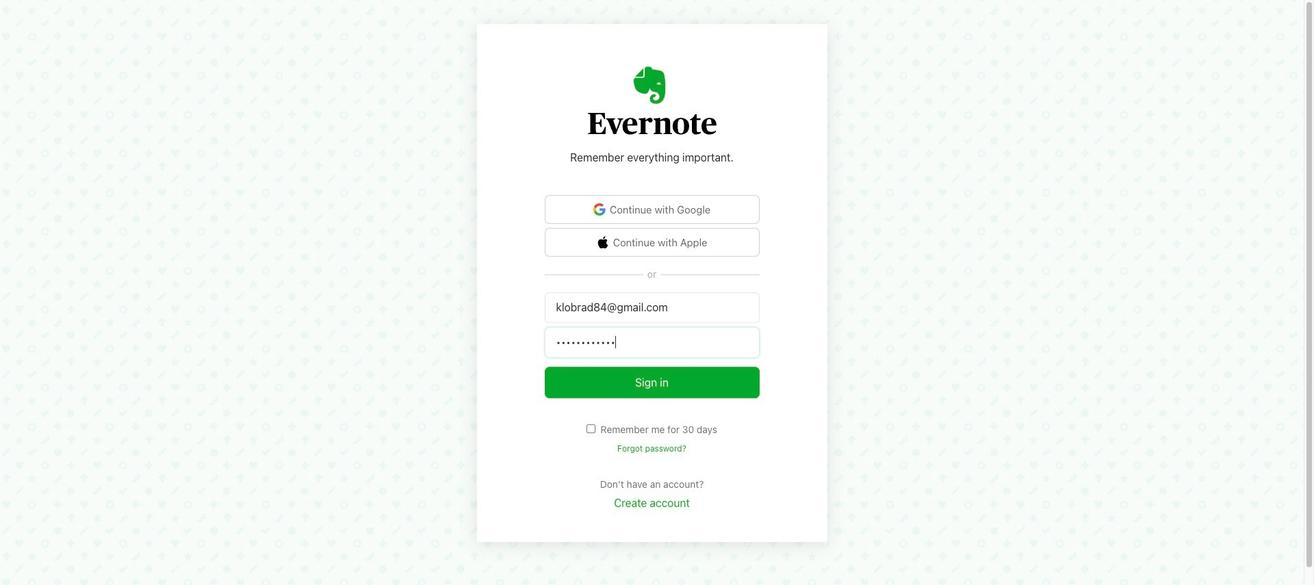 Task type: describe. For each thing, give the bounding box(es) containing it.
Password password field
[[545, 328, 760, 358]]

Email address or username text field
[[545, 293, 760, 323]]



Task type: vqa. For each thing, say whether or not it's contained in the screenshot.
option
yes



Task type: locate. For each thing, give the bounding box(es) containing it.
None checkbox
[[587, 425, 596, 434]]

None submit
[[545, 367, 760, 399]]



